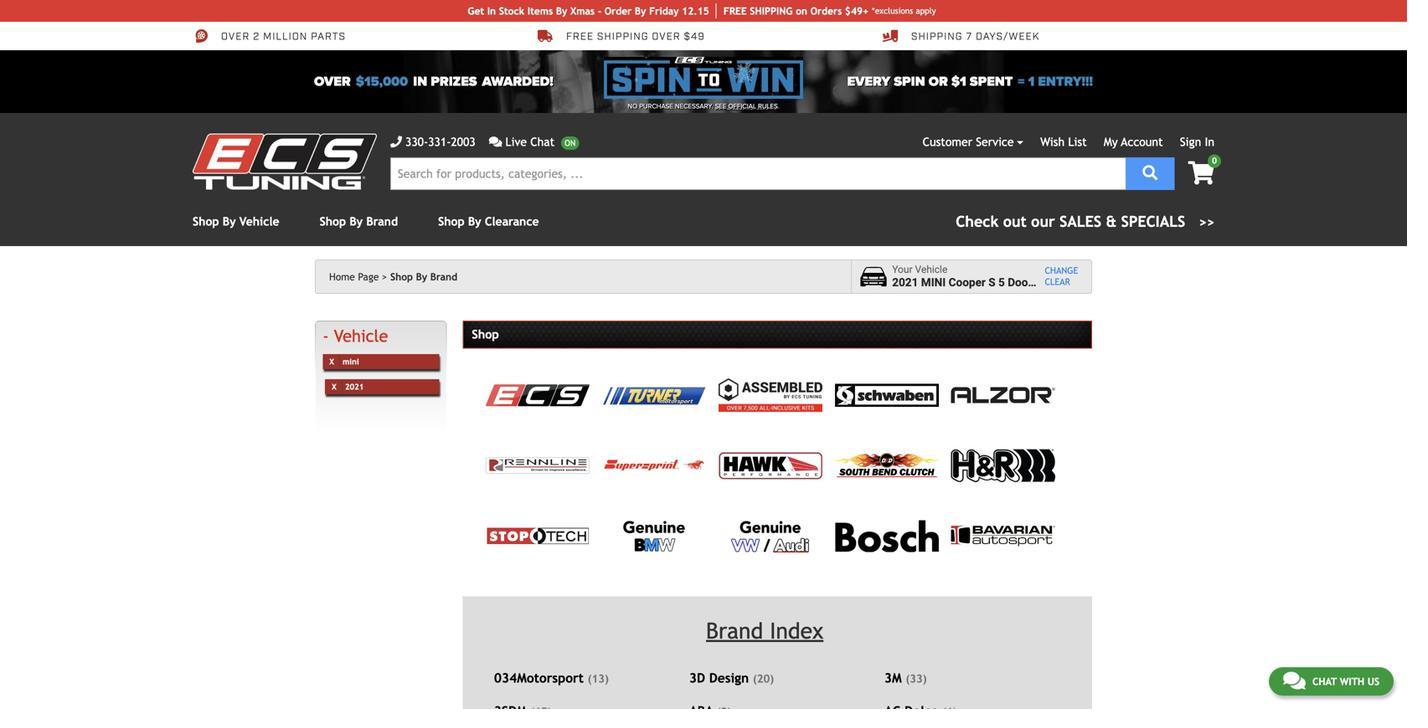 Task type: describe. For each thing, give the bounding box(es) containing it.
by up home page link
[[350, 215, 363, 228]]

stock
[[499, 5, 525, 17]]

*exclusions
[[872, 6, 913, 15]]

schwaben logo image
[[835, 383, 939, 408]]

2003
[[451, 135, 476, 149]]

home page
[[329, 271, 379, 283]]

comments image for chat
[[1283, 671, 1306, 691]]

3d
[[689, 671, 705, 686]]

sales & specials
[[1060, 213, 1186, 230]]

2 vertical spatial vehicle
[[334, 326, 388, 346]]

million
[[263, 30, 308, 43]]

no purchase necessary. see official rules .
[[628, 102, 780, 111]]

0 vertical spatial brand
[[366, 215, 398, 228]]

live
[[506, 135, 527, 149]]

0 horizontal spatial 2021
[[345, 382, 364, 391]]

shop by brand link
[[320, 215, 398, 228]]

south%20bend%20clutch logo image
[[835, 453, 939, 479]]

my account link
[[1104, 135, 1163, 149]]

by right the page
[[416, 271, 427, 283]]

comments image for live
[[489, 136, 502, 148]]

spin
[[894, 74, 925, 90]]

(20)
[[753, 673, 774, 686]]

door
[[1008, 276, 1032, 289]]

sign in link
[[1180, 135, 1215, 149]]

ping
[[771, 5, 793, 17]]

x for x mini
[[329, 357, 334, 366]]

free
[[566, 30, 594, 43]]

$49+
[[845, 5, 869, 17]]

$15,000
[[356, 74, 408, 90]]

service
[[976, 135, 1014, 149]]

stoptech logo image
[[486, 527, 590, 545]]

shop by vehicle link
[[193, 215, 279, 228]]

sign
[[1180, 135, 1201, 149]]

h%26r logo image
[[951, 450, 1056, 482]]

330-331-2003
[[405, 135, 476, 149]]

prizes
[[431, 74, 477, 90]]

0 horizontal spatial chat
[[530, 135, 555, 149]]

mini
[[921, 276, 946, 289]]

get
[[468, 5, 484, 17]]

see official rules link
[[715, 101, 778, 111]]

clear link
[[1045, 277, 1078, 288]]

sign in
[[1180, 135, 1215, 149]]

in for get
[[487, 5, 496, 17]]

entry!!!
[[1038, 74, 1093, 90]]

shipping
[[911, 30, 963, 43]]

change link
[[1045, 266, 1078, 277]]

official
[[728, 102, 756, 111]]

sales & specials link
[[956, 210, 1215, 233]]

0 vertical spatial shop by brand
[[320, 215, 398, 228]]

(13)
[[588, 673, 609, 686]]

wish list
[[1041, 135, 1087, 149]]

free ship ping on orders $49+ *exclusions apply
[[724, 5, 936, 17]]

330-
[[405, 135, 428, 149]]

vehicle inside your vehicle 2021 mini cooper s 5 door b46c
[[915, 264, 948, 276]]

turner%20motorsport logo image
[[602, 385, 706, 406]]

2021 inside your vehicle 2021 mini cooper s 5 door b46c
[[892, 276, 918, 289]]

(33)
[[906, 673, 927, 686]]

$1
[[952, 74, 967, 90]]

wish
[[1041, 135, 1065, 149]]

rules
[[758, 102, 778, 111]]

shop for shop by clearance link at left top
[[438, 215, 465, 228]]

wish list link
[[1041, 135, 1087, 149]]

shopping cart image
[[1188, 161, 1215, 185]]

customer service button
[[923, 133, 1024, 151]]

by down ecs tuning image
[[223, 215, 236, 228]]

shop by clearance link
[[438, 215, 539, 228]]

shipping 7 days/week link
[[883, 28, 1040, 44]]

ecs tuning 'spin to win' contest logo image
[[604, 57, 803, 99]]

your vehicle 2021 mini cooper s 5 door b46c
[[892, 264, 1063, 289]]

bosch logo image
[[835, 520, 939, 552]]

1 vertical spatial chat
[[1313, 676, 1337, 688]]

in
[[413, 74, 427, 90]]

034motorsport
[[494, 671, 584, 686]]

change clear
[[1045, 266, 1078, 287]]

assembled%20by%20ecs logo image
[[719, 379, 823, 412]]

change
[[1045, 266, 1078, 276]]

search image
[[1143, 165, 1158, 181]]

shop for shop by vehicle link
[[193, 215, 219, 228]]

index
[[770, 618, 824, 644]]

shop by vehicle
[[193, 215, 279, 228]]

orders
[[811, 5, 842, 17]]

0
[[1212, 156, 1217, 165]]

=
[[1018, 74, 1025, 90]]

1
[[1028, 74, 1035, 90]]

1 vertical spatial brand
[[430, 271, 457, 283]]

or
[[929, 74, 948, 90]]



Task type: vqa. For each thing, say whether or not it's contained in the screenshot.
Ecs Tuning 'Spin To Win' Contest Logo at the top of the page
yes



Task type: locate. For each thing, give the bounding box(es) containing it.
shop by brand right the page
[[390, 271, 457, 283]]

0 vertical spatial chat
[[530, 135, 555, 149]]

0 vertical spatial x
[[329, 357, 334, 366]]

-
[[598, 5, 602, 17]]

list
[[1068, 135, 1087, 149]]

1 vertical spatial shop by brand
[[390, 271, 457, 283]]

1 vertical spatial x
[[332, 382, 337, 391]]

5
[[999, 276, 1005, 289]]

2021
[[892, 276, 918, 289], [345, 382, 364, 391]]

ecs tuning image
[[193, 134, 377, 190]]

.
[[778, 102, 780, 111]]

cooper
[[949, 276, 986, 289]]

friday
[[649, 5, 679, 17]]

1 horizontal spatial brand
[[430, 271, 457, 283]]

1 vertical spatial vehicle
[[915, 264, 948, 276]]

1 horizontal spatial 2021
[[892, 276, 918, 289]]

2
[[253, 30, 260, 43]]

x down x mini
[[332, 382, 337, 391]]

in right get
[[487, 5, 496, 17]]

x for x 2021
[[332, 382, 337, 391]]

live chat link
[[489, 133, 579, 151]]

0 horizontal spatial in
[[487, 5, 496, 17]]

over left 2
[[221, 30, 250, 43]]

brand up the 3d design (20)
[[706, 618, 763, 644]]

1 horizontal spatial over
[[314, 74, 351, 90]]

free shipping over $49 link
[[538, 28, 705, 44]]

days/week
[[976, 30, 1040, 43]]

x
[[329, 357, 334, 366], [332, 382, 337, 391]]

home
[[329, 271, 355, 283]]

hawk logo image
[[719, 452, 823, 479]]

free shipping over $49
[[566, 30, 705, 43]]

330-331-2003 link
[[390, 133, 476, 151]]

comments image left chat with us
[[1283, 671, 1306, 691]]

page
[[358, 271, 379, 283]]

your
[[892, 264, 913, 276]]

x left mini
[[329, 357, 334, 366]]

2021 down mini
[[345, 382, 364, 391]]

1 vertical spatial comments image
[[1283, 671, 1306, 691]]

chat left the with
[[1313, 676, 1337, 688]]

over
[[221, 30, 250, 43], [314, 74, 351, 90]]

034motorsport (13)
[[494, 671, 609, 686]]

2021 down your
[[892, 276, 918, 289]]

genuine%20bmw logo image
[[622, 520, 686, 553]]

chat with us link
[[1269, 668, 1394, 696]]

331-
[[428, 135, 451, 149]]

0 vertical spatial 2021
[[892, 276, 918, 289]]

2 vertical spatial brand
[[706, 618, 763, 644]]

over 2 million parts
[[221, 30, 346, 43]]

bavarian%20autosport logo image
[[951, 526, 1056, 547]]

purchase
[[639, 102, 673, 111]]

0 vertical spatial vehicle
[[239, 215, 279, 228]]

12.15
[[682, 5, 709, 17]]

1 horizontal spatial comments image
[[1283, 671, 1306, 691]]

over for over 2 million parts
[[221, 30, 250, 43]]

necessary.
[[675, 102, 713, 111]]

0 vertical spatial in
[[487, 5, 496, 17]]

3m (33)
[[885, 671, 927, 686]]

shop for the shop by brand link
[[320, 215, 346, 228]]

in for sign
[[1205, 135, 1215, 149]]

x mini
[[329, 357, 359, 366]]

*exclusions apply link
[[872, 5, 936, 17]]

with
[[1340, 676, 1365, 688]]

every spin or $1 spent = 1 entry!!!
[[847, 74, 1093, 90]]

ecs logo image
[[486, 384, 590, 407]]

customer
[[923, 135, 973, 149]]

home page link
[[329, 271, 387, 283]]

by left "clearance"
[[468, 215, 481, 228]]

0 horizontal spatial comments image
[[489, 136, 502, 148]]

2 horizontal spatial vehicle
[[915, 264, 948, 276]]

7
[[966, 30, 973, 43]]

0 horizontal spatial vehicle
[[239, 215, 279, 228]]

comments image
[[489, 136, 502, 148], [1283, 671, 1306, 691]]

alzor logo image
[[951, 387, 1056, 404]]

0 horizontal spatial brand
[[366, 215, 398, 228]]

by left the xmas on the left top of the page
[[556, 5, 567, 17]]

in
[[487, 5, 496, 17], [1205, 135, 1215, 149]]

0 vertical spatial over
[[221, 30, 250, 43]]

parts
[[311, 30, 346, 43]]

brand index
[[706, 618, 824, 644]]

chat right live
[[530, 135, 555, 149]]

account
[[1121, 135, 1163, 149]]

no
[[628, 102, 638, 111]]

phone image
[[390, 136, 402, 148]]

shop by clearance
[[438, 215, 539, 228]]

xmas
[[571, 5, 595, 17]]

my
[[1104, 135, 1118, 149]]

clear
[[1045, 277, 1070, 287]]

vehicle
[[239, 215, 279, 228], [915, 264, 948, 276], [334, 326, 388, 346]]

free
[[724, 5, 747, 17]]

x 2021
[[332, 382, 364, 391]]

shop by brand
[[320, 215, 398, 228], [390, 271, 457, 283]]

1 vertical spatial over
[[314, 74, 351, 90]]

over for over $15,000 in prizes
[[314, 74, 351, 90]]

1 horizontal spatial vehicle
[[334, 326, 388, 346]]

in right sign
[[1205, 135, 1215, 149]]

Search text field
[[390, 157, 1126, 190]]

sales
[[1060, 213, 1102, 230]]

0 vertical spatial comments image
[[489, 136, 502, 148]]

1 horizontal spatial chat
[[1313, 676, 1337, 688]]

items
[[528, 5, 553, 17]]

over $15,000 in prizes
[[314, 74, 477, 90]]

live chat
[[506, 135, 555, 149]]

2 horizontal spatial brand
[[706, 618, 763, 644]]

ship
[[750, 5, 771, 17]]

$49
[[684, 30, 705, 43]]

apply
[[916, 6, 936, 15]]

see
[[715, 102, 727, 111]]

clearance
[[485, 215, 539, 228]]

b46c
[[1035, 276, 1063, 289]]

1 vertical spatial 2021
[[345, 382, 364, 391]]

over down parts
[[314, 74, 351, 90]]

every
[[847, 74, 891, 90]]

over
[[652, 30, 681, 43]]

comments image inside live chat link
[[489, 136, 502, 148]]

my account
[[1104, 135, 1163, 149]]

3m
[[885, 671, 902, 686]]

shop by brand up home page link
[[320, 215, 398, 228]]

3d design (20)
[[689, 671, 774, 686]]

by right order
[[635, 5, 646, 17]]

design
[[709, 671, 749, 686]]

1 horizontal spatial in
[[1205, 135, 1215, 149]]

supersprint logo image
[[602, 458, 706, 474]]

brand down shop by clearance link at left top
[[430, 271, 457, 283]]

brand
[[366, 215, 398, 228], [430, 271, 457, 283], [706, 618, 763, 644]]

shipping
[[597, 30, 649, 43]]

comments image inside chat with us link
[[1283, 671, 1306, 691]]

1 vertical spatial in
[[1205, 135, 1215, 149]]

0 horizontal spatial over
[[221, 30, 250, 43]]

order
[[605, 5, 632, 17]]

rennline logo image
[[486, 458, 590, 474]]

genuine%20volkswagen%20audi logo image
[[730, 520, 812, 553]]

get in stock items by xmas - order by friday 12.15
[[468, 5, 709, 17]]

us
[[1368, 676, 1380, 688]]

chat with us
[[1313, 676, 1380, 688]]

shop
[[193, 215, 219, 228], [320, 215, 346, 228], [438, 215, 465, 228], [390, 271, 413, 283], [472, 328, 499, 341]]

by
[[556, 5, 567, 17], [635, 5, 646, 17], [223, 215, 236, 228], [350, 215, 363, 228], [468, 215, 481, 228], [416, 271, 427, 283]]

comments image left live
[[489, 136, 502, 148]]

brand up the page
[[366, 215, 398, 228]]

customer service
[[923, 135, 1014, 149]]



